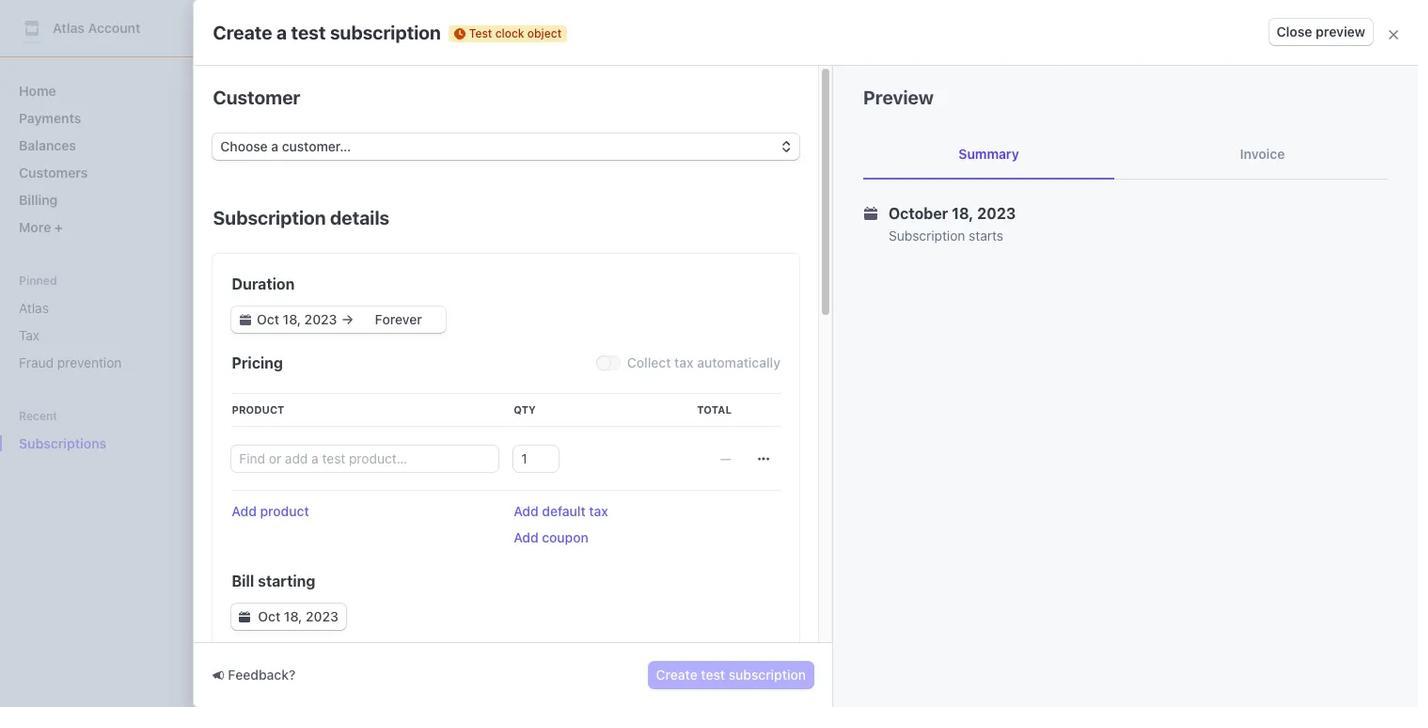 Task type: vqa. For each thing, say whether or not it's contained in the screenshot.
2nd svg icon from left
no



Task type: describe. For each thing, give the bounding box(es) containing it.
at
[[548, 298, 563, 315]]

feedback?
[[228, 667, 296, 683]]

feedback? button
[[213, 666, 296, 685]]

choose a customer… button
[[213, 134, 800, 160]]

subscription details
[[213, 207, 390, 229]]

collect
[[627, 355, 671, 371]]

add for add coupon
[[514, 530, 539, 546]]

bill  starting
[[232, 573, 316, 590]]

subscription inside button
[[729, 667, 806, 683]]

core navigation links element
[[11, 75, 192, 243]]

1 vertical spatial oct
[[258, 609, 281, 625]]

home
[[19, 83, 56, 99]]

product
[[232, 404, 285, 416]]

product
[[260, 503, 309, 519]]

add for add product
[[232, 503, 257, 519]]

18, inside october 18, 2023 subscription starts
[[952, 205, 974, 222]]

tax link
[[11, 320, 192, 351]]

test clocks link
[[245, 99, 316, 115]]

tax
[[19, 327, 40, 343]]

pinned
[[19, 274, 57, 288]]

customers link
[[11, 157, 192, 188]]

finish
[[1218, 134, 1254, 150]]

0 vertical spatial oct
[[245, 212, 267, 228]]

add default tax button
[[514, 502, 609, 521]]

billing
[[19, 192, 58, 208]]

clock.
[[581, 392, 617, 408]]

clock for object
[[495, 26, 525, 40]]

subscriptions link
[[11, 428, 166, 459]]

0 horizontal spatial october
[[415, 298, 475, 315]]

balances link
[[11, 130, 192, 161]]

2023 left at
[[506, 298, 545, 315]]

bill
[[232, 573, 254, 590]]

5:00
[[566, 298, 601, 315]]

tab list containing summary
[[864, 130, 1389, 180]]

existence
[[478, 392, 536, 408]]

duration
[[232, 276, 295, 293]]

create test subscription
[[656, 667, 806, 683]]

0 vertical spatial oct 18, 2023 button
[[245, 211, 323, 230]]

choose a customer…
[[221, 138, 351, 154]]

automatically
[[697, 355, 781, 371]]

starting
[[258, 573, 316, 590]]

clock objects these objects are tied to the time and existence of this clock.
[[245, 367, 617, 408]]

subscription inside october 18, 2023 subscription starts
[[889, 228, 966, 244]]

home link
[[11, 75, 192, 106]]

0 vertical spatial subscription
[[330, 21, 441, 43]]

account
[[88, 20, 141, 36]]

coupon
[[542, 530, 589, 546]]

clocks
[[275, 99, 316, 115]]

close
[[1277, 24, 1313, 40]]

Search search field
[[233, 11, 764, 46]]

pricing
[[232, 355, 283, 372]]

0 vertical spatial test
[[291, 21, 326, 43]]

the clock time is october 26, 2023 at 5:00 am
[[290, 298, 628, 315]]

are
[[334, 392, 353, 408]]

invoice link
[[1137, 130, 1389, 179]]

collect tax automatically
[[627, 355, 781, 371]]

bibbybib@gmail.com
[[294, 456, 421, 472]]

preview
[[1316, 24, 1366, 40]]

atlas for atlas account
[[53, 20, 85, 36]]

days
[[381, 212, 409, 228]]

test clock object
[[469, 26, 562, 40]]

prevention
[[57, 355, 122, 371]]

billing link
[[11, 184, 192, 215]]

0 vertical spatial oct 18, 2023
[[245, 212, 323, 228]]

—
[[721, 451, 732, 467]]

trial
[[317, 127, 364, 158]]

2023 down starting
[[306, 609, 339, 625]]

svg image inside oct 18, 2023 button
[[239, 612, 251, 623]]

clock
[[245, 367, 295, 389]]

0 horizontal spatial subscription
[[213, 207, 326, 229]]

these
[[245, 392, 282, 408]]

pinned navigation links element
[[11, 273, 192, 378]]

svg image
[[240, 314, 252, 326]]

time inside 'clock objects these objects are tied to the time and existence of this clock.'
[[422, 392, 449, 408]]

1 horizontal spatial tax
[[675, 355, 694, 371]]

fraud
[[19, 355, 54, 371]]

this
[[555, 392, 578, 408]]

summary
[[959, 146, 1019, 162]]

fraud prevention link
[[11, 347, 192, 378]]

default
[[542, 503, 586, 519]]

am
[[604, 298, 628, 315]]

Find or add a test product… text field
[[232, 446, 499, 472]]

7 day trial
[[245, 127, 364, 158]]

starts
[[969, 228, 1004, 244]]

create test subscription button
[[649, 662, 814, 689]]



Task type: locate. For each thing, give the bounding box(es) containing it.
0 vertical spatial tax
[[675, 355, 694, 371]]

0 vertical spatial customer
[[213, 87, 300, 108]]

1 vertical spatial create
[[656, 667, 698, 683]]

1 vertical spatial time
[[422, 392, 449, 408]]

customer up 7
[[213, 87, 300, 108]]

and
[[452, 392, 475, 408]]

1 vertical spatial october
[[415, 298, 475, 315]]

0 horizontal spatial svg image
[[239, 612, 251, 623]]

payments
[[19, 110, 81, 126]]

svg image
[[758, 454, 770, 465], [239, 612, 251, 623]]

search
[[263, 20, 307, 36]]

1 vertical spatial objects
[[286, 392, 330, 408]]

a for choose
[[271, 138, 279, 154]]

oct 18, 2023 button up duration
[[245, 211, 323, 230]]

oct 18, 2023 up duration
[[245, 212, 323, 228]]

1 horizontal spatial subscription
[[889, 228, 966, 244]]

atlas account button
[[19, 15, 159, 41]]

add left product
[[232, 503, 257, 519]]

tied
[[357, 392, 380, 408]]

atlas inside pinned element
[[19, 300, 49, 316]]

30 days
[[361, 212, 409, 228]]

0 horizontal spatial tax
[[589, 503, 609, 519]]

tax inside "button"
[[589, 503, 609, 519]]

atlas link
[[11, 293, 192, 324]]

customers
[[19, 165, 88, 181]]

0 vertical spatial a
[[277, 21, 287, 43]]

0 vertical spatial october
[[889, 205, 949, 222]]

to
[[383, 392, 395, 408]]

oct 18, 2023 button down starting
[[232, 604, 346, 630]]

1 vertical spatial a
[[271, 138, 279, 154]]

1 vertical spatial subscription
[[729, 667, 806, 683]]

30
[[361, 212, 377, 228]]

create inside create test subscription button
[[656, 667, 698, 683]]

test left object
[[469, 26, 492, 40]]

create a test subscription
[[213, 21, 441, 43]]

oct 18, 2023 down starting
[[258, 609, 339, 625]]

0 vertical spatial objects
[[299, 367, 365, 389]]

test
[[469, 26, 492, 40], [245, 99, 272, 115]]

preview
[[864, 87, 934, 108]]

qty
[[514, 404, 536, 416]]

fraud prevention
[[19, 355, 122, 371]]

1 vertical spatial customer
[[294, 437, 354, 453]]

the
[[399, 392, 419, 408]]

start date field
[[253, 310, 341, 329]]

payments link
[[11, 103, 192, 134]]

1 vertical spatial test
[[245, 99, 272, 115]]

more button
[[11, 212, 192, 243]]

2023 left details
[[291, 212, 323, 228]]

atlas left account
[[53, 20, 85, 36]]

customer up bibbybib@gmail.com
[[294, 437, 354, 453]]

of
[[540, 392, 552, 408]]

1 vertical spatial tax
[[589, 503, 609, 519]]

finish simulation
[[1218, 134, 1322, 150]]

summary link
[[864, 130, 1115, 179]]

0 vertical spatial clock
[[495, 26, 525, 40]]

test data
[[683, 58, 736, 70]]

subscriptions
[[19, 436, 107, 452]]

0 horizontal spatial test
[[245, 99, 272, 115]]

a inside "popup button"
[[271, 138, 279, 154]]

1 horizontal spatial create
[[656, 667, 698, 683]]

26,
[[479, 298, 502, 315]]

add up add coupon
[[514, 503, 539, 519]]

customer inside customer bibbybib@gmail.com
[[294, 437, 354, 453]]

clock for time
[[321, 298, 360, 315]]

atlas
[[53, 20, 85, 36], [19, 300, 49, 316]]

time
[[364, 298, 396, 315], [422, 392, 449, 408]]

18, down starting
[[284, 609, 302, 625]]

add left coupon
[[514, 530, 539, 546]]

atlas account
[[53, 20, 141, 36]]

october inside october 18, 2023 subscription starts
[[889, 205, 949, 222]]

18, up duration
[[270, 212, 288, 228]]

the
[[290, 298, 317, 315]]

recent navigation links element
[[0, 408, 207, 459]]

more
[[19, 219, 54, 235]]

objects left are on the bottom
[[286, 392, 330, 408]]

tab list
[[864, 130, 1389, 180]]

create for create a test subscription
[[213, 21, 272, 43]]

test
[[291, 21, 326, 43], [701, 667, 725, 683]]

data
[[710, 58, 736, 70]]

test clocks
[[245, 99, 316, 115]]

october
[[889, 205, 949, 222], [415, 298, 475, 315]]

test for test clocks
[[245, 99, 272, 115]]

october right is at the left of page
[[415, 298, 475, 315]]

svg image right —
[[758, 454, 770, 465]]

18,
[[952, 205, 974, 222], [270, 212, 288, 228], [284, 609, 302, 625]]

test for test clock object
[[469, 26, 492, 40]]

tax right default
[[589, 503, 609, 519]]

1 horizontal spatial test
[[701, 667, 725, 683]]

0 vertical spatial test
[[469, 26, 492, 40]]

1 vertical spatial svg image
[[239, 612, 251, 623]]

oct down bill  starting
[[258, 609, 281, 625]]

add
[[232, 503, 257, 519], [514, 503, 539, 519], [514, 530, 539, 546]]

0 horizontal spatial subscription
[[330, 21, 441, 43]]

tax
[[675, 355, 694, 371], [589, 503, 609, 519]]

oct
[[245, 212, 267, 228], [258, 609, 281, 625]]

1 horizontal spatial svg image
[[758, 454, 770, 465]]

add product button
[[232, 502, 309, 521]]

a up test clocks
[[277, 21, 287, 43]]

18, up the starts
[[952, 205, 974, 222]]

0 vertical spatial create
[[213, 21, 272, 43]]

svg image down bill
[[239, 612, 251, 623]]

objects up are on the bottom
[[299, 367, 365, 389]]

0 horizontal spatial atlas
[[19, 300, 49, 316]]

atlas down pinned
[[19, 300, 49, 316]]

invoice
[[1241, 146, 1286, 162]]

is
[[400, 298, 412, 315]]

choose
[[221, 138, 268, 154]]

october down summary link
[[889, 205, 949, 222]]

0 vertical spatial svg image
[[758, 454, 770, 465]]

customer bibbybib@gmail.com
[[294, 437, 421, 472]]

2023 inside october 18, 2023 subscription starts
[[978, 205, 1016, 222]]

a for create
[[277, 21, 287, 43]]

total
[[697, 404, 732, 416]]

None text field
[[514, 446, 559, 472]]

subscription
[[213, 207, 326, 229], [889, 228, 966, 244]]

subscription left the starts
[[889, 228, 966, 244]]

test inside button
[[701, 667, 725, 683]]

end date field
[[355, 310, 442, 329]]

time right the
[[422, 392, 449, 408]]

oct 18, 2023 button
[[245, 211, 323, 230], [232, 604, 346, 630]]

customer…
[[282, 138, 351, 154]]

details
[[330, 207, 390, 229]]

1 horizontal spatial test
[[469, 26, 492, 40]]

0 vertical spatial atlas
[[53, 20, 85, 36]]

add inside "button"
[[514, 503, 539, 519]]

atlas inside button
[[53, 20, 85, 36]]

add coupon
[[514, 530, 589, 546]]

customer for customer
[[213, 87, 300, 108]]

0 vertical spatial time
[[364, 298, 396, 315]]

close preview
[[1277, 24, 1366, 40]]

pinned element
[[11, 293, 192, 378]]

customer for customer bibbybib@gmail.com
[[294, 437, 354, 453]]

1 horizontal spatial clock
[[495, 26, 525, 40]]

subscription up duration
[[213, 207, 326, 229]]

1 horizontal spatial october
[[889, 205, 949, 222]]

oct 18, 2023
[[245, 212, 323, 228], [258, 609, 339, 625]]

oct up duration
[[245, 212, 267, 228]]

0 horizontal spatial clock
[[321, 298, 360, 315]]

add default tax
[[514, 503, 609, 519]]

1 vertical spatial test
[[701, 667, 725, 683]]

add product
[[232, 503, 309, 519]]

clock left object
[[495, 26, 525, 40]]

add for add default tax
[[514, 503, 539, 519]]

october 18, 2023 subscription starts
[[889, 205, 1016, 244]]

test
[[683, 58, 708, 70]]

7
[[245, 127, 260, 158]]

object
[[528, 26, 562, 40]]

clock right "the"
[[321, 298, 360, 315]]

1 horizontal spatial time
[[422, 392, 449, 408]]

2023 up the starts
[[978, 205, 1016, 222]]

1 vertical spatial oct 18, 2023 button
[[232, 604, 346, 630]]

a right 7
[[271, 138, 279, 154]]

0 horizontal spatial create
[[213, 21, 272, 43]]

0 horizontal spatial time
[[364, 298, 396, 315]]

1 vertical spatial oct 18, 2023
[[258, 609, 339, 625]]

test up 7
[[245, 99, 272, 115]]

tax right collect
[[675, 355, 694, 371]]

0 horizontal spatial test
[[291, 21, 326, 43]]

1 horizontal spatial atlas
[[53, 20, 85, 36]]

add coupon button
[[514, 529, 589, 548]]

atlas for atlas
[[19, 300, 49, 316]]

subscription
[[330, 21, 441, 43], [729, 667, 806, 683]]

create for create test subscription
[[656, 667, 698, 683]]

1 vertical spatial atlas
[[19, 300, 49, 316]]

create
[[213, 21, 272, 43], [656, 667, 698, 683]]

time left is at the left of page
[[364, 298, 396, 315]]

1 vertical spatial clock
[[321, 298, 360, 315]]

1 horizontal spatial subscription
[[729, 667, 806, 683]]

finish simulation button
[[1210, 129, 1329, 156]]



